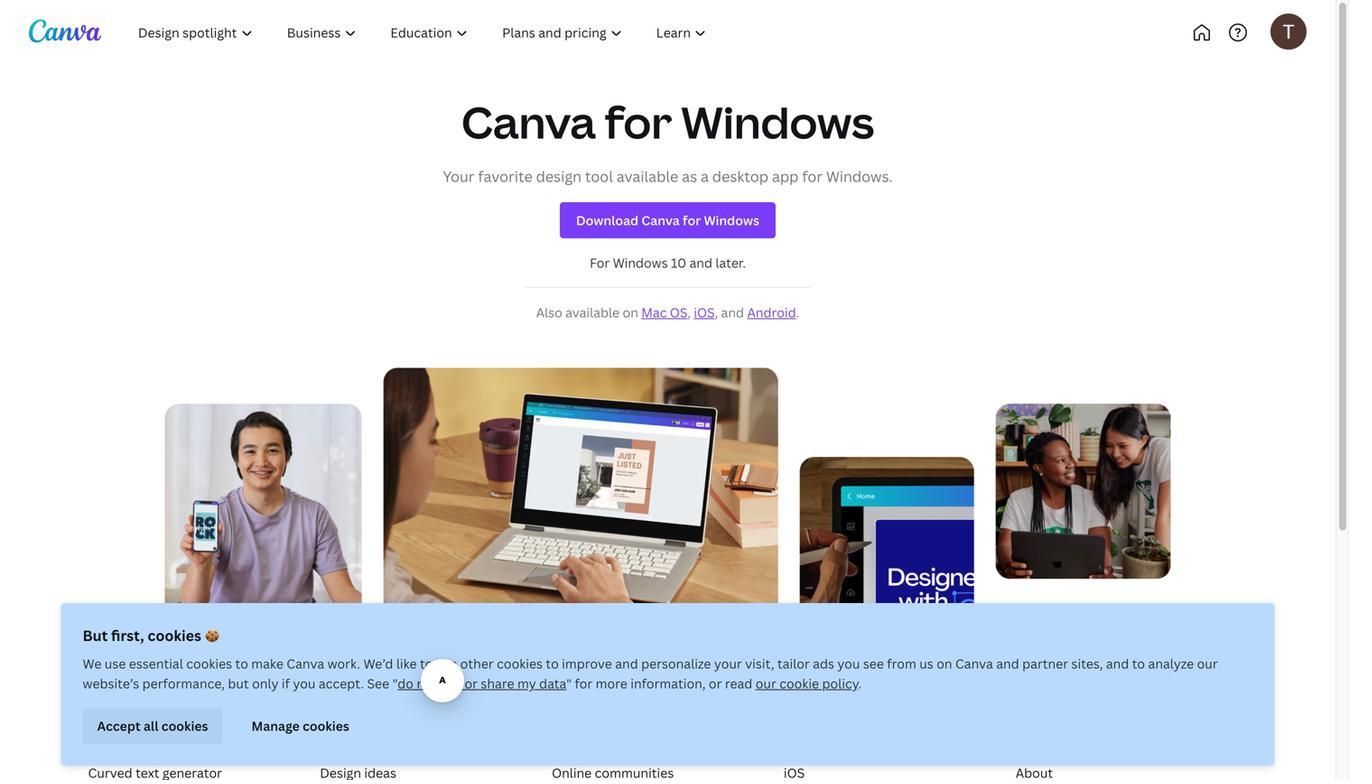Task type: vqa. For each thing, say whether or not it's contained in the screenshot.
Animeify image
no



Task type: describe. For each thing, give the bounding box(es) containing it.
manage cookies
[[252, 718, 350, 735]]

do
[[398, 675, 414, 692]]

we use essential cookies to make canva work. we'd like to use other cookies to improve and personalize your visit, tailor ads you see from us on canva and partner sites, and to analyze our website's performance, but only if you accept. see "
[[83, 655, 1218, 692]]

accept
[[97, 718, 141, 735]]

policy
[[823, 675, 859, 692]]

but
[[228, 675, 249, 692]]

ios
[[694, 304, 715, 321]]

1 to from the left
[[235, 655, 248, 673]]

accept.
[[319, 675, 364, 692]]

but first, cookies 🍪
[[83, 626, 219, 646]]

but
[[83, 626, 108, 646]]

your
[[443, 167, 475, 186]]

we
[[83, 655, 102, 673]]

" inside we use essential cookies to make canva work. we'd like to use other cookies to improve and personalize your visit, tailor ads you see from us on canva and partner sites, and to analyze our website's performance, but only if you accept. see "
[[393, 675, 398, 692]]

2 " from the left
[[567, 675, 572, 692]]

ios link
[[694, 304, 715, 321]]

1 vertical spatial available
[[566, 304, 620, 321]]

if
[[282, 675, 290, 692]]

share
[[481, 675, 515, 692]]

do not sell or share my data link
[[398, 675, 567, 692]]

accept all cookies button
[[83, 708, 223, 744]]

for windows 10 and later.
[[590, 254, 746, 271]]

read
[[725, 675, 753, 692]]

cookies up essential
[[148, 626, 201, 646]]

manage cookies button
[[237, 708, 364, 744]]

for
[[590, 254, 610, 271]]

and right ios link
[[721, 304, 744, 321]]

sites,
[[1072, 655, 1103, 673]]

1 use from the left
[[105, 655, 126, 673]]

mac
[[642, 304, 667, 321]]

sell
[[441, 675, 462, 692]]

tool
[[585, 167, 613, 186]]

1 horizontal spatial you
[[838, 655, 860, 673]]

1 horizontal spatial windows
[[681, 92, 875, 151]]

1 horizontal spatial .
[[859, 675, 862, 692]]

we'd
[[364, 655, 393, 673]]

later.
[[716, 254, 746, 271]]

performance,
[[142, 675, 225, 692]]

your
[[715, 655, 742, 673]]

website's
[[83, 675, 139, 692]]

from
[[887, 655, 917, 673]]

1 vertical spatial you
[[293, 675, 316, 692]]

os
[[670, 304, 688, 321]]

1 , from the left
[[688, 304, 691, 321]]

2 , from the left
[[715, 304, 718, 321]]

manage
[[252, 718, 300, 735]]

also available on mac os , ios , and android .
[[536, 304, 800, 321]]

0 vertical spatial for
[[605, 92, 672, 151]]

visit,
[[745, 655, 775, 673]]

do not sell or share my data " for more information, or read our cookie policy .
[[398, 675, 862, 692]]

accept all cookies
[[97, 718, 208, 735]]

see
[[864, 655, 884, 673]]

1 vertical spatial for
[[803, 167, 823, 186]]

0 horizontal spatial windows
[[613, 254, 668, 271]]

features
[[88, 727, 160, 749]]

top level navigation element
[[123, 14, 784, 51]]

0 horizontal spatial canva
[[287, 655, 324, 673]]

10
[[671, 254, 687, 271]]

1 vertical spatial our
[[756, 675, 777, 692]]

cookie
[[780, 675, 820, 692]]

4 to from the left
[[1133, 655, 1146, 673]]

0 horizontal spatial for
[[575, 675, 593, 692]]

0 vertical spatial available
[[617, 167, 679, 186]]

android
[[748, 304, 797, 321]]

app
[[772, 167, 799, 186]]

essential
[[129, 655, 183, 673]]



Task type: locate. For each thing, give the bounding box(es) containing it.
mac os link
[[642, 304, 688, 321]]

for down improve
[[575, 675, 593, 692]]

ads
[[813, 655, 835, 673]]

canva desktop app for windows image
[[165, 368, 1171, 665]]

" down improve
[[567, 675, 572, 692]]

and
[[690, 254, 713, 271], [721, 304, 744, 321], [615, 655, 638, 673], [997, 655, 1020, 673], [1107, 655, 1130, 673]]

0 vertical spatial on
[[623, 304, 639, 321]]

use up website's at the bottom of page
[[105, 655, 126, 673]]

our cookie policy link
[[756, 675, 859, 692]]

my
[[518, 675, 536, 692]]

0 vertical spatial you
[[838, 655, 860, 673]]

2 use from the left
[[436, 655, 457, 673]]

0 vertical spatial windows
[[681, 92, 875, 151]]

or left read at the right of page
[[709, 675, 722, 692]]

canva up "favorite" at top left
[[462, 92, 596, 151]]

cookies down 🍪
[[186, 655, 232, 673]]

to left the analyze
[[1133, 655, 1146, 673]]

" right see
[[393, 675, 398, 692]]

and up do not sell or share my data " for more information, or read our cookie policy .
[[615, 655, 638, 673]]

2 horizontal spatial for
[[803, 167, 823, 186]]

data
[[539, 675, 567, 692]]

1 horizontal spatial "
[[567, 675, 572, 692]]

on left mac
[[623, 304, 639, 321]]

only
[[252, 675, 279, 692]]

3 to from the left
[[546, 655, 559, 673]]

tailor
[[778, 655, 810, 673]]

to up but
[[235, 655, 248, 673]]

1 horizontal spatial our
[[1198, 655, 1218, 673]]

0 horizontal spatial .
[[797, 304, 800, 321]]

"
[[393, 675, 398, 692], [567, 675, 572, 692]]

cookies up my in the left of the page
[[497, 655, 543, 673]]

our
[[1198, 655, 1218, 673], [756, 675, 777, 692]]

personalize
[[642, 655, 711, 673]]

available
[[617, 167, 679, 186], [566, 304, 620, 321]]

1 horizontal spatial on
[[937, 655, 953, 673]]

a
[[701, 167, 709, 186]]

other
[[461, 655, 494, 673]]

cookies down accept.
[[303, 718, 350, 735]]

1 horizontal spatial for
[[605, 92, 672, 151]]

analyze
[[1149, 655, 1195, 673]]

work.
[[328, 655, 361, 673]]

desktop
[[713, 167, 769, 186]]

our down 'visit,'
[[756, 675, 777, 692]]

windows.
[[827, 167, 893, 186]]

your favorite design tool available as a desktop app for windows.
[[443, 167, 893, 186]]

0 horizontal spatial our
[[756, 675, 777, 692]]

to
[[235, 655, 248, 673], [420, 655, 433, 673], [546, 655, 559, 673], [1133, 655, 1146, 673]]

1 horizontal spatial canva
[[462, 92, 596, 151]]

partner
[[1023, 655, 1069, 673]]

make
[[251, 655, 284, 673]]

on inside we use essential cookies to make canva work. we'd like to use other cookies to improve and personalize your visit, tailor ads you see from us on canva and partner sites, and to analyze our website's performance, but only if you accept. see "
[[937, 655, 953, 673]]

android link
[[748, 304, 797, 321]]

1 " from the left
[[393, 675, 398, 692]]

available left the as
[[617, 167, 679, 186]]

for up your favorite design tool available as a desktop app for windows.
[[605, 92, 672, 151]]

and right 10
[[690, 254, 713, 271]]

1 vertical spatial windows
[[613, 254, 668, 271]]

2 vertical spatial for
[[575, 675, 593, 692]]

favorite
[[478, 167, 533, 186]]

you
[[838, 655, 860, 673], [293, 675, 316, 692]]

windows
[[681, 92, 875, 151], [613, 254, 668, 271]]

like
[[396, 655, 417, 673]]

all
[[144, 718, 159, 735]]

improve
[[562, 655, 612, 673]]

0 vertical spatial our
[[1198, 655, 1218, 673]]

0 horizontal spatial use
[[105, 655, 126, 673]]

0 vertical spatial .
[[797, 304, 800, 321]]

1 horizontal spatial use
[[436, 655, 457, 673]]

canva right us
[[956, 655, 994, 673]]

canva up if at left bottom
[[287, 655, 324, 673]]

design
[[536, 167, 582, 186]]

use up the sell
[[436, 655, 457, 673]]

0 horizontal spatial on
[[623, 304, 639, 321]]

and left partner on the bottom of page
[[997, 655, 1020, 673]]

as
[[682, 167, 698, 186]]

explore
[[320, 727, 382, 749]]

you up policy
[[838, 655, 860, 673]]

cookies
[[148, 626, 201, 646], [186, 655, 232, 673], [497, 655, 543, 673], [162, 718, 208, 735], [303, 718, 350, 735]]

cookies right all
[[162, 718, 208, 735]]

to up data
[[546, 655, 559, 673]]

2 to from the left
[[420, 655, 433, 673]]

.
[[797, 304, 800, 321], [859, 675, 862, 692]]

canva
[[462, 92, 596, 151], [287, 655, 324, 673], [956, 655, 994, 673]]

to right like
[[420, 655, 433, 673]]

and right the sites,
[[1107, 655, 1130, 673]]

1 vertical spatial .
[[859, 675, 862, 692]]

1 horizontal spatial or
[[709, 675, 722, 692]]

not
[[417, 675, 438, 692]]

1 or from the left
[[465, 675, 478, 692]]

see
[[367, 675, 390, 692]]

canva for windows
[[462, 92, 875, 151]]

on
[[623, 304, 639, 321], [937, 655, 953, 673]]

also
[[536, 304, 563, 321]]

0 horizontal spatial "
[[393, 675, 398, 692]]

our right the analyze
[[1198, 655, 1218, 673]]

windows left 10
[[613, 254, 668, 271]]

first,
[[111, 626, 144, 646]]

windows up "app"
[[681, 92, 875, 151]]

for
[[605, 92, 672, 151], [803, 167, 823, 186], [575, 675, 593, 692]]

0 horizontal spatial you
[[293, 675, 316, 692]]

or right the sell
[[465, 675, 478, 692]]

you right if at left bottom
[[293, 675, 316, 692]]

available right also on the left of the page
[[566, 304, 620, 321]]

0 horizontal spatial or
[[465, 675, 478, 692]]

, left the ios
[[688, 304, 691, 321]]

for right "app"
[[803, 167, 823, 186]]

,
[[688, 304, 691, 321], [715, 304, 718, 321]]

1 vertical spatial on
[[937, 655, 953, 673]]

more
[[596, 675, 628, 692]]

use
[[105, 655, 126, 673], [436, 655, 457, 673]]

, right 'os'
[[715, 304, 718, 321]]

our inside we use essential cookies to make canva work. we'd like to use other cookies to improve and personalize your visit, tailor ads you see from us on canva and partner sites, and to analyze our website's performance, but only if you accept. see "
[[1198, 655, 1218, 673]]

on right us
[[937, 655, 953, 673]]

or
[[465, 675, 478, 692], [709, 675, 722, 692]]

us
[[920, 655, 934, 673]]

2 horizontal spatial canva
[[956, 655, 994, 673]]

1 horizontal spatial ,
[[715, 304, 718, 321]]

🍪
[[205, 626, 219, 646]]

2 or from the left
[[709, 675, 722, 692]]

information,
[[631, 675, 706, 692]]

0 horizontal spatial ,
[[688, 304, 691, 321]]



